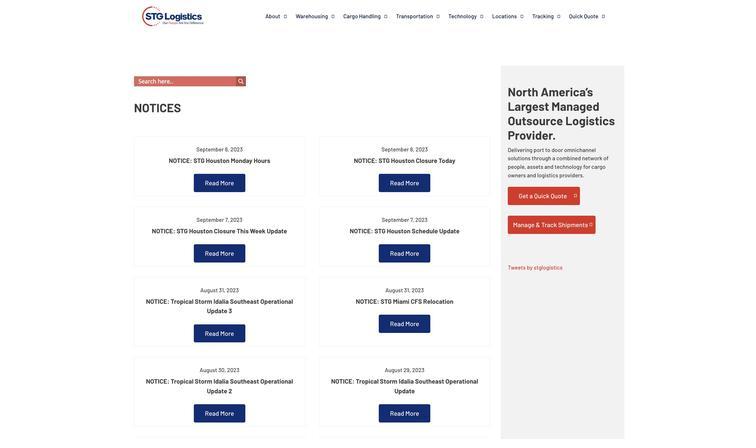 Task type: locate. For each thing, give the bounding box(es) containing it.
0 horizontal spatial 7,
[[225, 216, 229, 223]]

31, up notice: stg miami cfs relocation
[[404, 287, 411, 294]]

2023 up notice: stg houston closure today
[[416, 146, 428, 153]]

2 september 7, 2023 from the left
[[382, 216, 428, 223]]

houston for this
[[189, 227, 213, 235]]

notice: stg
[[356, 297, 392, 305]]

closure left today
[[416, 156, 438, 164]]

september 8, 2023 up notice: stg houston closure today
[[382, 146, 428, 153]]

august 31, 2023 up notice: tropical storm idalia southeast operational update 3
[[200, 287, 239, 294]]

read more down notice: stg houston closure this week update
[[205, 249, 234, 257]]

tropical inside notice: tropical storm idalia southeast operational update
[[356, 377, 379, 385]]

2023 for notice: tropical storm idalia southeast operational update 3
[[227, 287, 239, 294]]

read more
[[205, 179, 234, 187], [390, 179, 420, 187], [205, 249, 234, 257], [390, 249, 420, 257], [390, 320, 420, 328], [205, 329, 234, 337], [205, 409, 234, 417], [390, 409, 420, 417]]

0 horizontal spatial and
[[527, 172, 537, 179]]

31,
[[219, 287, 226, 294], [404, 287, 411, 294]]

0 horizontal spatial closure
[[214, 227, 236, 235]]

1 31, from the left
[[219, 287, 226, 294]]

7, up notice: stg houston schedule update
[[411, 216, 415, 223]]

read
[[205, 179, 219, 187], [390, 179, 404, 187], [205, 249, 219, 257], [390, 249, 404, 257], [390, 320, 404, 328], [205, 329, 219, 337], [205, 409, 219, 417], [390, 409, 404, 417]]

7, for closure
[[225, 216, 229, 223]]

0 vertical spatial a
[[553, 155, 556, 162]]

notice: for notice: stg houston monday hours
[[169, 156, 192, 164]]

2023 for notice: tropical storm idalia southeast operational update
[[413, 367, 425, 374]]

operational inside notice: tropical storm idalia southeast operational update 3
[[261, 297, 293, 305]]

notice: inside notice: tropical storm idalia southeast operational update 2
[[146, 377, 170, 385]]

2 8, from the left
[[410, 146, 415, 153]]

southeast up 2
[[230, 377, 259, 385]]

quick
[[570, 13, 583, 19], [535, 192, 550, 200]]

notice: inside notice: tropical storm idalia southeast operational update
[[331, 377, 355, 385]]

closure for this
[[214, 227, 236, 235]]

notice: inside notice: tropical storm idalia southeast operational update 3
[[146, 297, 170, 305]]

read more link down notice: stg houston closure this week update
[[194, 244, 245, 263]]

read more link
[[194, 174, 245, 192], [379, 174, 431, 192], [194, 244, 245, 263], [379, 244, 431, 263], [379, 315, 431, 333], [194, 324, 245, 343], [194, 404, 245, 423], [379, 404, 431, 423]]

1 september 7, 2023 from the left
[[197, 216, 243, 223]]

update inside notice: tropical storm idalia southeast operational update 2
[[207, 387, 227, 395]]

3
[[229, 307, 232, 315]]

8,
[[225, 146, 230, 153], [410, 146, 415, 153]]

idalia up the 3
[[214, 297, 229, 305]]

more down notice: stg houston monday hours
[[220, 179, 234, 187]]

0 horizontal spatial 31,
[[219, 287, 226, 294]]

notice: stg houston closure this week update
[[152, 227, 287, 235]]

more down 2
[[220, 409, 234, 417]]

1 horizontal spatial august 31, 2023
[[386, 287, 424, 294]]

houston for update
[[387, 227, 411, 235]]

2023 up schedule at right
[[416, 216, 428, 223]]

update
[[267, 227, 287, 235], [440, 227, 460, 235], [207, 307, 228, 315], [207, 387, 227, 395], [395, 387, 415, 395]]

2023 for notice: stg houston closure today
[[416, 146, 428, 153]]

1 september 8, 2023 from the left
[[196, 146, 243, 153]]

read down notice: stg houston closure today
[[390, 179, 404, 187]]

2023 up notice: tropical storm idalia southeast operational update 3
[[227, 287, 239, 294]]

operational inside notice: tropical storm idalia southeast operational update
[[446, 377, 479, 385]]

read for notice: stg houston closure this week update
[[205, 249, 219, 257]]

august up miami
[[386, 287, 403, 294]]

2 31, from the left
[[404, 287, 411, 294]]

august up notice: tropical storm idalia southeast operational update 3
[[200, 287, 218, 294]]

operational for notice: tropical storm idalia southeast operational update 3
[[261, 297, 293, 305]]

&
[[536, 221, 541, 228]]

tropical inside notice: tropical storm idalia southeast operational update 2
[[171, 377, 194, 385]]

more for notice: tropical storm idalia southeast operational update
[[406, 409, 420, 417]]

network
[[583, 155, 603, 162]]

1 august 31, 2023 from the left
[[200, 287, 239, 294]]

idalia inside notice: tropical storm idalia southeast operational update 3
[[214, 297, 229, 305]]

september 8, 2023 up notice: stg houston monday hours
[[196, 146, 243, 153]]

august for notice: tropical storm idalia southeast operational update 3
[[200, 287, 218, 294]]

8, up notice: stg houston monday hours
[[225, 146, 230, 153]]

more down notice: stg houston schedule update
[[406, 249, 420, 257]]

2023 up "cfs"
[[412, 287, 424, 294]]

2 august 31, 2023 from the left
[[386, 287, 424, 294]]

1 vertical spatial quote
[[551, 192, 568, 200]]

Search input search field
[[139, 76, 235, 86]]

0 horizontal spatial august 31, 2023
[[200, 287, 239, 294]]

more down notice: stg houston closure today
[[406, 179, 420, 187]]

read more down notice: stg miami cfs relocation
[[390, 320, 420, 328]]

operational inside notice: tropical storm idalia southeast operational update 2
[[261, 377, 293, 385]]

technology link
[[449, 13, 493, 20]]

1 horizontal spatial 8,
[[410, 146, 415, 153]]

2023 for notice: stg houston closure this week update
[[230, 216, 243, 223]]

read more link down 2
[[194, 404, 245, 423]]

outsource
[[508, 113, 564, 128]]

2 7, from the left
[[411, 216, 415, 223]]

manage
[[514, 221, 535, 228]]

2023 right 29,
[[413, 367, 425, 374]]

read more link down notice: tropical storm idalia southeast operational update
[[379, 404, 431, 423]]

read more link down notice: stg miami cfs relocation
[[379, 315, 431, 333]]

quote
[[584, 13, 599, 19], [551, 192, 568, 200]]

read more down 2
[[205, 409, 234, 417]]

tweets
[[508, 264, 526, 271]]

update for notice: stg houston closure this week update
[[267, 227, 287, 235]]

a right "get"
[[530, 192, 533, 200]]

idalia down 30,
[[214, 377, 229, 385]]

2023 up this
[[230, 216, 243, 223]]

notice: for notice: tropical storm idalia southeast operational update 2
[[146, 377, 170, 385]]

a
[[553, 155, 556, 162], [530, 192, 533, 200]]

houston
[[206, 156, 230, 164], [391, 156, 415, 164], [189, 227, 213, 235], [387, 227, 411, 235]]

2023 for notice: tropical storm idalia southeast operational update 2
[[227, 367, 240, 374]]

september 7, 2023 up notice: stg houston schedule update
[[382, 216, 428, 223]]

september up notice: stg houston closure this week update
[[197, 216, 224, 223]]

0 horizontal spatial a
[[530, 192, 533, 200]]

about link
[[266, 13, 296, 20]]

7, up notice: stg houston closure this week update
[[225, 216, 229, 223]]

storm inside notice: tropical storm idalia southeast operational update 2
[[195, 377, 212, 385]]

read more down notice: stg houston schedule update
[[390, 249, 420, 257]]

more for notice: tropical storm idalia southeast operational update 2
[[220, 409, 234, 417]]

storm inside notice: tropical storm idalia southeast operational update 3
[[195, 297, 212, 305]]

notice: tropical storm idalia southeast operational update 3
[[146, 297, 293, 315]]

read down miami
[[390, 320, 404, 328]]

0 horizontal spatial quick
[[535, 192, 550, 200]]

stglogistics
[[534, 264, 563, 271]]

read for notice: stg houston monday hours
[[205, 179, 219, 187]]

southeast inside notice: tropical storm idalia southeast operational update 3
[[230, 297, 259, 305]]

august 30, 2023
[[200, 367, 240, 374]]

update left the 3
[[207, 307, 228, 315]]

read more down notice: tropical storm idalia southeast operational update
[[390, 409, 420, 417]]

september up notice: stg houston schedule update
[[382, 216, 409, 223]]

more down notice: tropical storm idalia southeast operational update
[[406, 409, 420, 417]]

31, up notice: tropical storm idalia southeast operational update 3
[[219, 287, 226, 294]]

update right schedule at right
[[440, 227, 460, 235]]

7,
[[225, 216, 229, 223], [411, 216, 415, 223]]

1 horizontal spatial september 8, 2023
[[382, 146, 428, 153]]

august left 29,
[[385, 367, 403, 374]]

notice: stg miami cfs relocation
[[356, 297, 454, 305]]

read more down notice: stg houston monday hours
[[205, 179, 234, 187]]

more for notice: stg houston monday hours
[[220, 179, 234, 187]]

idalia down 29,
[[399, 377, 414, 385]]

update for notice: tropical storm idalia southeast operational update 2
[[207, 387, 227, 395]]

august 31, 2023
[[200, 287, 239, 294], [386, 287, 424, 294]]

tracking link
[[533, 13, 570, 20]]

north america's largest managed outsource logistics provider.
[[508, 84, 615, 142]]

1 8, from the left
[[225, 146, 230, 153]]

about
[[266, 13, 281, 19]]

notice:
[[169, 156, 192, 164], [354, 156, 378, 164], [152, 227, 176, 235], [350, 227, 373, 235], [146, 297, 170, 305], [146, 377, 170, 385], [331, 377, 355, 385]]

idalia inside notice: tropical storm idalia southeast operational update 2
[[214, 377, 229, 385]]

september up notice: stg houston closure today
[[382, 146, 409, 153]]

august
[[200, 287, 218, 294], [386, 287, 403, 294], [200, 367, 217, 374], [385, 367, 403, 374]]

north
[[508, 84, 539, 99]]

update inside notice: tropical storm idalia southeast operational update
[[395, 387, 415, 395]]

1 vertical spatial a
[[530, 192, 533, 200]]

operational
[[261, 297, 293, 305], [261, 377, 293, 385], [446, 377, 479, 385]]

read down notice: tropical storm idalia southeast operational update 2
[[205, 409, 219, 417]]

notice: tropical storm idalia southeast operational update
[[331, 377, 479, 395]]

by
[[527, 264, 533, 271]]

southeast down august 29, 2023
[[415, 377, 445, 385]]

more for notice: stg miami cfs relocation
[[406, 320, 420, 328]]

august left 30,
[[200, 367, 217, 374]]

read more link for notice: stg miami cfs relocation
[[379, 315, 431, 333]]

read more link for notice: tropical storm idalia southeast operational update
[[379, 404, 431, 423]]

30,
[[219, 367, 226, 374]]

cfs
[[411, 297, 422, 305]]

2023 up monday
[[231, 146, 243, 153]]

and up logistics
[[545, 163, 554, 170]]

1 horizontal spatial 31,
[[404, 287, 411, 294]]

september 7, 2023
[[197, 216, 243, 223], [382, 216, 428, 223]]

8, up notice: stg houston closure today
[[410, 146, 415, 153]]

september for hours
[[196, 146, 224, 153]]

read down notice: stg houston schedule update
[[390, 249, 404, 257]]

read more down notice: stg houston closure today
[[390, 179, 420, 187]]

notice: for notice: stg houston schedule update
[[350, 227, 373, 235]]

more for notice: stg houston closure this week update
[[220, 249, 234, 257]]

port
[[534, 146, 545, 153]]

update down august 29, 2023
[[395, 387, 415, 395]]

1 horizontal spatial closure
[[416, 156, 438, 164]]

0 vertical spatial closure
[[416, 156, 438, 164]]

america's
[[541, 84, 594, 99]]

a down the door
[[553, 155, 556, 162]]

august 31, 2023 up notice: stg miami cfs relocation
[[386, 287, 424, 294]]

update right week
[[267, 227, 287, 235]]

august for notice: stg miami cfs relocation
[[386, 287, 403, 294]]

stg for notice: stg houston schedule update
[[375, 227, 386, 235]]

0 horizontal spatial quote
[[551, 192, 568, 200]]

read more link down the 3
[[194, 324, 245, 343]]

notice: for notice: tropical storm idalia southeast operational update
[[331, 377, 355, 385]]

1 horizontal spatial september 7, 2023
[[382, 216, 428, 223]]

1 7, from the left
[[225, 216, 229, 223]]

read more for notice: stg miami cfs relocation
[[390, 320, 420, 328]]

2023 right 30,
[[227, 367, 240, 374]]

transportation link
[[396, 13, 449, 20]]

read down notice: stg houston monday hours
[[205, 179, 219, 187]]

southeast inside notice: tropical storm idalia southeast operational update 2
[[230, 377, 259, 385]]

september
[[196, 146, 224, 153], [382, 146, 409, 153], [197, 216, 224, 223], [382, 216, 409, 223]]

read down notice: tropical storm idalia southeast operational update 3
[[205, 329, 219, 337]]

2023
[[231, 146, 243, 153], [416, 146, 428, 153], [230, 216, 243, 223], [416, 216, 428, 223], [227, 287, 239, 294], [412, 287, 424, 294], [227, 367, 240, 374], [413, 367, 425, 374]]

read more link for notice: stg houston monday hours
[[194, 174, 245, 192]]

0 vertical spatial and
[[545, 163, 554, 170]]

update left 2
[[207, 387, 227, 395]]

0 horizontal spatial september 8, 2023
[[196, 146, 243, 153]]

more
[[220, 179, 234, 187], [406, 179, 420, 187], [220, 249, 234, 257], [406, 249, 420, 257], [406, 320, 420, 328], [220, 329, 234, 337], [220, 409, 234, 417], [406, 409, 420, 417]]

more down "cfs"
[[406, 320, 420, 328]]

read more down the 3
[[205, 329, 234, 337]]

1 vertical spatial quick
[[535, 192, 550, 200]]

read down notice: tropical storm idalia southeast operational update
[[390, 409, 404, 417]]

31, for storm
[[219, 287, 226, 294]]

southeast
[[230, 297, 259, 305], [230, 377, 259, 385], [415, 377, 445, 385]]

1 horizontal spatial 7,
[[411, 216, 415, 223]]

stg
[[194, 156, 205, 164], [379, 156, 390, 164], [177, 227, 188, 235], [375, 227, 386, 235]]

update inside notice: tropical storm idalia southeast operational update 3
[[207, 307, 228, 315]]

southeast for 3
[[230, 297, 259, 305]]

1 horizontal spatial a
[[553, 155, 556, 162]]

0 horizontal spatial 8,
[[225, 146, 230, 153]]

tracking
[[533, 13, 554, 19]]

storm
[[195, 297, 212, 305], [195, 377, 212, 385], [380, 377, 398, 385]]

september up notice: stg houston monday hours
[[196, 146, 224, 153]]

tropical inside notice: tropical storm idalia southeast operational update 3
[[171, 297, 194, 305]]

more down the 3
[[220, 329, 234, 337]]

august for notice: tropical storm idalia southeast operational update 2
[[200, 367, 217, 374]]

tropical
[[171, 297, 194, 305], [171, 377, 194, 385], [356, 377, 379, 385]]

week
[[250, 227, 266, 235]]

southeast up the 3
[[230, 297, 259, 305]]

closure left this
[[214, 227, 236, 235]]

read more for notice: tropical storm idalia southeast operational update 3
[[205, 329, 234, 337]]

september 7, 2023 up notice: stg houston closure this week update
[[197, 216, 243, 223]]

read more link for notice: tropical storm idalia southeast operational update 2
[[194, 404, 245, 423]]

logistics
[[538, 172, 559, 179]]

more down notice: stg houston closure this week update
[[220, 249, 234, 257]]

Search form search field
[[139, 76, 235, 86]]

closure
[[416, 156, 438, 164], [214, 227, 236, 235]]

read down notice: stg houston closure this week update
[[205, 249, 219, 257]]

and down assets
[[527, 172, 537, 179]]

read more for notice: stg houston closure today
[[390, 179, 420, 187]]

idalia inside notice: tropical storm idalia southeast operational update
[[399, 377, 414, 385]]

0 horizontal spatial september 7, 2023
[[197, 216, 243, 223]]

1 vertical spatial and
[[527, 172, 537, 179]]

tropical for notice: tropical storm idalia southeast operational update 2
[[171, 377, 194, 385]]

and
[[545, 163, 554, 170], [527, 172, 537, 179]]

storm inside notice: tropical storm idalia southeast operational update
[[380, 377, 398, 385]]

2 september 8, 2023 from the left
[[382, 146, 428, 153]]

september 8, 2023 for monday
[[196, 146, 243, 153]]

read more link down notice: stg houston schedule update
[[379, 244, 431, 263]]

door
[[552, 146, 564, 153]]

tweets by stglogistics link
[[508, 264, 563, 271]]

29,
[[404, 367, 411, 374]]

to
[[546, 146, 551, 153]]

read more link down notice: stg houston monday hours
[[194, 174, 245, 192]]

1 vertical spatial closure
[[214, 227, 236, 235]]

combined
[[557, 155, 581, 162]]

1 horizontal spatial quick
[[570, 13, 583, 19]]

read more link down notice: stg houston closure today
[[379, 174, 431, 192]]

hours
[[254, 156, 270, 164]]

delivering
[[508, 146, 533, 153]]

1 horizontal spatial quote
[[584, 13, 599, 19]]



Task type: describe. For each thing, give the bounding box(es) containing it.
read more for notice: tropical storm idalia southeast operational update
[[390, 409, 420, 417]]

manage & track shipments
[[514, 221, 589, 228]]

read more for notice: stg houston closure this week update
[[205, 249, 234, 257]]

this
[[237, 227, 249, 235]]

0 vertical spatial quick
[[570, 13, 583, 19]]

locations
[[493, 13, 517, 19]]

assets
[[528, 163, 544, 170]]

september 7, 2023 for schedule
[[382, 216, 428, 223]]

read more link for notice: tropical storm idalia southeast operational update 3
[[194, 324, 245, 343]]

stg for notice: stg houston closure today
[[379, 156, 390, 164]]

notice: for notice: stg houston closure today
[[354, 156, 378, 164]]

storm for 3
[[195, 297, 212, 305]]

largest
[[508, 99, 550, 113]]

houston for hours
[[206, 156, 230, 164]]

september for this
[[197, 216, 224, 223]]

cargo
[[592, 163, 606, 170]]

read more link for notice: stg houston schedule update
[[379, 244, 431, 263]]

read more for notice: tropical storm idalia southeast operational update 2
[[205, 409, 234, 417]]

quote inside 'link'
[[551, 192, 568, 200]]

warehousing
[[296, 13, 328, 19]]

quick inside 'link'
[[535, 192, 550, 200]]

31, for cfs
[[404, 287, 411, 294]]

tropical for notice: tropical storm idalia southeast operational update 3
[[171, 297, 194, 305]]

read for notice: stg houston schedule update
[[390, 249, 404, 257]]

manage & track shipments link
[[508, 216, 596, 234]]

people,
[[508, 163, 526, 170]]

notice: tropical storm idalia southeast operational update 2
[[146, 377, 293, 395]]

closure for today
[[416, 156, 438, 164]]

idalia for 3
[[214, 297, 229, 305]]

read more link for notice: stg houston closure today
[[379, 174, 431, 192]]

september for today
[[382, 146, 409, 153]]

locations link
[[493, 13, 533, 20]]

august 31, 2023 for cfs
[[386, 287, 424, 294]]

today
[[439, 156, 456, 164]]

read for notice: tropical storm idalia southeast operational update 3
[[205, 329, 219, 337]]

idalia for 2
[[214, 377, 229, 385]]

read for notice: stg miami cfs relocation
[[390, 320, 404, 328]]

cargo
[[344, 13, 358, 19]]

tropical for notice: tropical storm idalia southeast operational update
[[356, 377, 379, 385]]

2023 for notice: stg houston monday hours
[[231, 146, 243, 153]]

omnichannel
[[565, 146, 596, 153]]

tweets by stglogistics
[[508, 264, 563, 271]]

get
[[519, 192, 529, 200]]

read more link for notice: stg houston closure this week update
[[194, 244, 245, 263]]

september for update
[[382, 216, 409, 223]]

august 29, 2023
[[385, 367, 425, 374]]

managed
[[552, 99, 600, 113]]

7, for schedule
[[411, 216, 415, 223]]

warehousing link
[[296, 13, 344, 20]]

of
[[604, 155, 609, 162]]

track
[[542, 221, 557, 228]]

read for notice: tropical storm idalia southeast operational update 2
[[205, 409, 219, 417]]

storm for 2
[[195, 377, 212, 385]]

get a quick quote
[[519, 192, 568, 200]]

notice: for notice: stg houston closure this week update
[[152, 227, 176, 235]]

8, for closure
[[410, 146, 415, 153]]

more for notice: stg houston closure today
[[406, 179, 420, 187]]

2023 for notice: stg miami cfs relocation
[[412, 287, 424, 294]]

2
[[229, 387, 232, 395]]

8, for monday
[[225, 146, 230, 153]]

providers.
[[560, 172, 585, 179]]

get a quick quote link
[[508, 187, 580, 205]]

southeast inside notice: tropical storm idalia southeast operational update
[[415, 377, 445, 385]]

september 7, 2023 for closure
[[197, 216, 243, 223]]

notice: stg houston schedule update
[[350, 227, 460, 235]]

technology
[[449, 13, 477, 19]]

operational for notice: tropical storm idalia southeast operational update 2
[[261, 377, 293, 385]]

miami
[[393, 297, 410, 305]]

1 horizontal spatial and
[[545, 163, 554, 170]]

read for notice: tropical storm idalia southeast operational update
[[390, 409, 404, 417]]

read more for notice: stg houston monday hours
[[205, 179, 234, 187]]

cargo handling link
[[344, 13, 396, 20]]

cargo handling
[[344, 13, 381, 19]]

relocation
[[424, 297, 454, 305]]

update for notice: tropical storm idalia southeast operational update
[[395, 387, 415, 395]]

owners
[[508, 172, 526, 179]]

houston for today
[[391, 156, 415, 164]]

more for notice: tropical storm idalia southeast operational update 3
[[220, 329, 234, 337]]

schedule
[[412, 227, 438, 235]]

august for notice: tropical storm idalia southeast operational update
[[385, 367, 403, 374]]

a inside 'link'
[[530, 192, 533, 200]]

update for notice: tropical storm idalia southeast operational update 3
[[207, 307, 228, 315]]

provider.
[[508, 128, 556, 142]]

logistics
[[566, 113, 615, 128]]

stg for notice: stg houston monday hours
[[194, 156, 205, 164]]

quick quote
[[570, 13, 599, 19]]

quick quote link
[[570, 13, 614, 20]]

read for notice: stg houston closure today
[[390, 179, 404, 187]]

shipments
[[559, 221, 589, 228]]

stg usa image
[[140, 0, 206, 35]]

technology for
[[555, 163, 591, 170]]

notice: for notice: tropical storm idalia southeast operational update 3
[[146, 297, 170, 305]]

read more for notice: stg houston schedule update
[[390, 249, 420, 257]]

solutions through
[[508, 155, 552, 162]]

transportation
[[396, 13, 433, 19]]

0 vertical spatial quote
[[584, 13, 599, 19]]

more for notice: stg houston schedule update
[[406, 249, 420, 257]]

operational for notice: tropical storm idalia southeast operational update
[[446, 377, 479, 385]]

notices
[[134, 100, 181, 115]]

delivering port to door omnichannel solutions through a combined network of people, assets and technology for cargo owners and logistics providers.
[[508, 146, 609, 179]]

august 31, 2023 for storm
[[200, 287, 239, 294]]

southeast for 2
[[230, 377, 259, 385]]

2023 for notice: stg houston schedule update
[[416, 216, 428, 223]]

notice: stg houston monday hours
[[169, 156, 270, 164]]

handling
[[359, 13, 381, 19]]

stg for notice: stg houston closure this week update
[[177, 227, 188, 235]]

notice: stg houston closure today
[[354, 156, 456, 164]]

september 8, 2023 for closure
[[382, 146, 428, 153]]

monday
[[231, 156, 253, 164]]

a inside delivering port to door omnichannel solutions through a combined network of people, assets and technology for cargo owners and logistics providers.
[[553, 155, 556, 162]]



Task type: vqa. For each thing, say whether or not it's contained in the screenshot.


